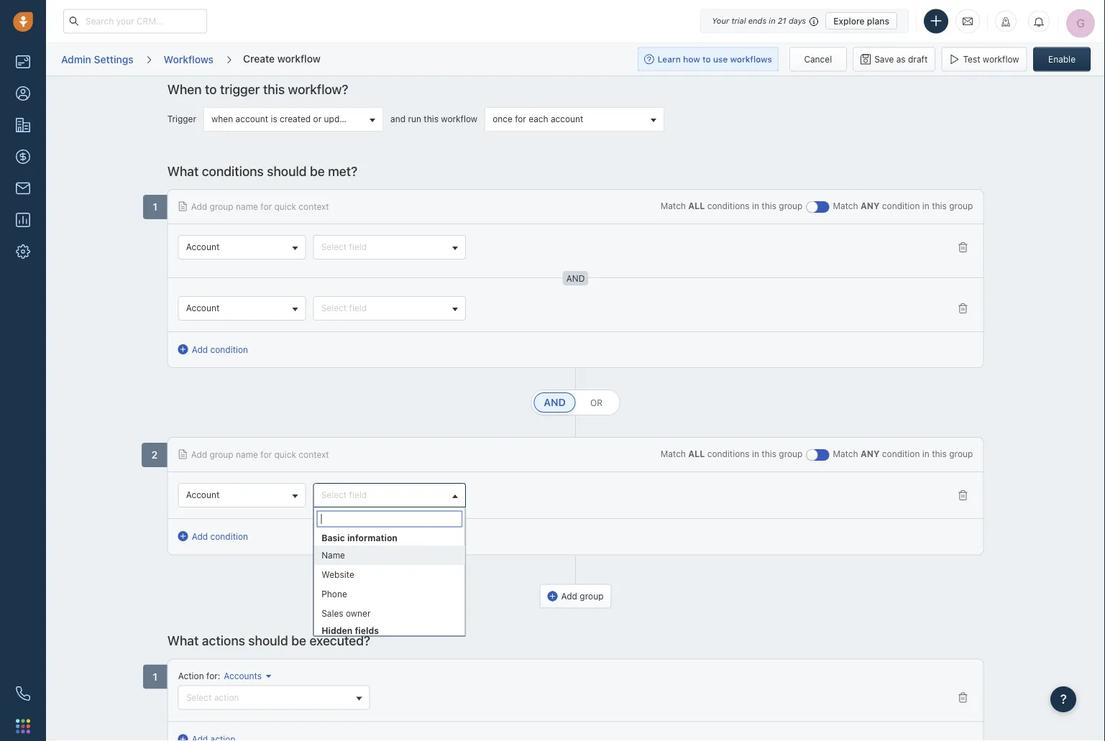 Task type: locate. For each thing, give the bounding box(es) containing it.
0 horizontal spatial account
[[236, 114, 268, 124]]

3 account from the top
[[186, 491, 220, 501]]

conditions for 1st select field button from the top
[[707, 201, 750, 211]]

1 add condition from the top
[[192, 345, 248, 355]]

2 horizontal spatial workflow
[[983, 54, 1019, 64]]

1 account button from the top
[[178, 236, 306, 260]]

2 any from the top
[[861, 450, 880, 460]]

add condition for first the add condition "link" from the bottom of the page
[[192, 532, 248, 542]]

met?
[[328, 164, 358, 179]]

created
[[280, 114, 311, 124]]

1 all from the top
[[688, 201, 705, 211]]

group containing name
[[314, 546, 465, 623]]

settings
[[94, 53, 134, 65]]

workflow?
[[288, 82, 348, 97]]

0 vertical spatial be
[[310, 164, 325, 179]]

2 vertical spatial account
[[186, 491, 220, 501]]

context for select field dropdown button
[[299, 450, 329, 460]]

account left is
[[236, 114, 268, 124]]

0 vertical spatial select field
[[321, 242, 367, 252]]

3 account button from the top
[[178, 484, 306, 508]]

0 vertical spatial all
[[688, 201, 705, 211]]

1 account from the top
[[186, 242, 220, 252]]

sales
[[321, 608, 343, 619]]

condition
[[882, 201, 920, 211], [210, 345, 248, 355], [882, 450, 920, 460], [210, 532, 248, 542]]

match all conditions in this group
[[661, 201, 803, 211], [661, 450, 803, 460]]

1 vertical spatial select field button
[[313, 297, 466, 321]]

2 select field button from the top
[[313, 297, 466, 321]]

option
[[314, 530, 465, 623]]

account
[[186, 242, 220, 252], [186, 303, 220, 314], [186, 491, 220, 501]]

1 add group name for quick context from the top
[[191, 202, 329, 212]]

when
[[167, 82, 202, 97]]

trigger
[[167, 114, 196, 124]]

1 horizontal spatial workflow
[[441, 114, 478, 124]]

1 vertical spatial quick
[[274, 450, 296, 460]]

group
[[779, 201, 803, 211], [949, 201, 973, 211], [210, 202, 233, 212], [779, 450, 803, 460], [949, 450, 973, 460], [210, 450, 233, 460], [580, 592, 604, 602]]

1 any from the top
[[861, 201, 880, 211]]

when
[[211, 114, 233, 124]]

days
[[789, 16, 806, 26]]

Search your CRM... text field
[[63, 9, 207, 33]]

add condition link
[[178, 343, 248, 356], [178, 530, 248, 543]]

add group name for quick context
[[191, 202, 329, 212], [191, 450, 329, 460]]

select
[[321, 242, 347, 252], [321, 303, 347, 314], [321, 491, 347, 501], [186, 693, 212, 703]]

enable button
[[1033, 47, 1091, 72]]

select inside dropdown button
[[321, 491, 347, 501]]

freshworks switcher image
[[16, 719, 30, 734]]

in
[[769, 16, 776, 26], [752, 201, 759, 211], [922, 201, 930, 211], [752, 450, 759, 460], [922, 450, 930, 460]]

to
[[205, 82, 217, 97]]

0 horizontal spatial workflow
[[277, 52, 321, 64]]

account
[[236, 114, 268, 124], [551, 114, 583, 124]]

phone image
[[16, 687, 30, 701]]

1 vertical spatial add group name for quick context
[[191, 450, 329, 460]]

2 vertical spatial select field
[[321, 491, 367, 501]]

name for select field dropdown button
[[236, 450, 258, 460]]

add condition for 1st the add condition "link"
[[192, 345, 248, 355]]

0 vertical spatial add condition
[[192, 345, 248, 355]]

1 vertical spatial account
[[186, 303, 220, 314]]

select field button
[[313, 236, 466, 260], [313, 297, 466, 321]]

ends
[[748, 16, 767, 26]]

group
[[314, 546, 465, 623]]

field inside dropdown button
[[349, 491, 367, 501]]

2 context from the top
[[299, 450, 329, 460]]

list box
[[314, 530, 465, 741]]

None search field
[[317, 511, 462, 528]]

account inside button
[[236, 114, 268, 124]]

context
[[299, 202, 329, 212], [299, 450, 329, 460]]

as
[[896, 54, 906, 64]]

owner
[[345, 608, 370, 619]]

workflow left 'once' at the top left of page
[[441, 114, 478, 124]]

or inside button
[[313, 114, 322, 124]]

email image
[[963, 15, 973, 27]]

2 vertical spatial account button
[[178, 484, 306, 508]]

cancel
[[804, 54, 832, 64]]

1 vertical spatial should
[[248, 633, 288, 649]]

should
[[267, 164, 307, 179], [248, 633, 288, 649]]

workflow right test
[[983, 54, 1019, 64]]

1 select field button from the top
[[313, 236, 466, 260]]

account inside "button"
[[551, 114, 583, 124]]

0 vertical spatial quick
[[274, 202, 296, 212]]

select for 1st select field button from the top
[[321, 242, 347, 252]]

select field for 2nd select field button from the top of the page
[[321, 303, 367, 314]]

2 vertical spatial conditions
[[707, 450, 750, 460]]

1 vertical spatial account button
[[178, 297, 306, 321]]

2 quick from the top
[[274, 450, 296, 460]]

1 vertical spatial name
[[236, 450, 258, 460]]

2 account from the left
[[551, 114, 583, 124]]

add
[[191, 202, 207, 212], [192, 345, 208, 355], [191, 450, 207, 460], [192, 532, 208, 542], [561, 592, 577, 602]]

1 horizontal spatial account
[[551, 114, 583, 124]]

add condition
[[192, 345, 248, 355], [192, 532, 248, 542]]

2 name from the top
[[236, 450, 258, 460]]

1 vertical spatial context
[[299, 450, 329, 460]]

0 vertical spatial name
[[236, 202, 258, 212]]

select inside 'button'
[[186, 693, 212, 703]]

workflows
[[164, 53, 214, 65]]

what
[[167, 164, 199, 179], [167, 633, 199, 649]]

2 match any condition in this group from the top
[[833, 450, 973, 460]]

match all conditions in this group for 1st select field button from the top
[[661, 201, 803, 211]]

workflow inside button
[[983, 54, 1019, 64]]

and
[[390, 114, 406, 124], [544, 397, 566, 409], [546, 398, 564, 408]]

all for 1st select field button from the top
[[688, 201, 705, 211]]

2 field from the top
[[349, 303, 367, 314]]

be
[[310, 164, 325, 179], [291, 633, 306, 649]]

0 vertical spatial context
[[299, 202, 329, 212]]

for
[[515, 114, 526, 124], [261, 202, 272, 212], [261, 450, 272, 460], [206, 671, 218, 681]]

be left 'met?'
[[310, 164, 325, 179]]

3 field from the top
[[349, 491, 367, 501]]

0 vertical spatial any
[[861, 201, 880, 211]]

test workflow
[[963, 54, 1019, 64]]

account button
[[178, 236, 306, 260], [178, 297, 306, 321], [178, 484, 306, 508]]

once for each account
[[493, 114, 583, 124]]

1 vertical spatial select field
[[321, 303, 367, 314]]

executed?
[[309, 633, 370, 649]]

1 vertical spatial match any condition in this group
[[833, 450, 973, 460]]

match any condition in this group
[[833, 201, 973, 211], [833, 450, 973, 460]]

1 vertical spatial conditions
[[707, 201, 750, 211]]

0 vertical spatial should
[[267, 164, 307, 179]]

select for select field dropdown button
[[321, 491, 347, 501]]

what actions should be executed?
[[167, 633, 370, 649]]

trial
[[732, 16, 746, 26]]

test
[[963, 54, 980, 64]]

workflow
[[277, 52, 321, 64], [983, 54, 1019, 64], [441, 114, 478, 124]]

1 vertical spatial what
[[167, 633, 199, 649]]

should up accounts button on the bottom left of the page
[[248, 633, 288, 649]]

account for select field dropdown button
[[186, 491, 220, 501]]

hidden
[[321, 626, 352, 636]]

select action button
[[178, 686, 370, 710]]

1 quick from the top
[[274, 202, 296, 212]]

3 select field from the top
[[321, 491, 367, 501]]

0 horizontal spatial be
[[291, 633, 306, 649]]

match all conditions in this group for select field dropdown button
[[661, 450, 803, 460]]

match
[[661, 201, 686, 211], [833, 201, 858, 211], [661, 450, 686, 460], [833, 450, 858, 460]]

0 vertical spatial or
[[313, 114, 322, 124]]

quick
[[274, 202, 296, 212], [274, 450, 296, 460]]

conditions for select field dropdown button
[[707, 450, 750, 460]]

0 vertical spatial select field button
[[313, 236, 466, 260]]

select field
[[321, 242, 367, 252], [321, 303, 367, 314], [321, 491, 367, 501]]

2 add group name for quick context from the top
[[191, 450, 329, 460]]

what for what conditions should be met?
[[167, 164, 199, 179]]

1 vertical spatial add condition
[[192, 532, 248, 542]]

actions
[[202, 633, 245, 649]]

select field for select field dropdown button
[[321, 491, 367, 501]]

what up action
[[167, 633, 199, 649]]

1 name from the top
[[236, 202, 258, 212]]

trigger
[[220, 82, 260, 97]]

1 what from the top
[[167, 164, 199, 179]]

context for 1st select field button from the top
[[299, 202, 329, 212]]

name
[[236, 202, 258, 212], [236, 450, 258, 460]]

1 match any condition in this group from the top
[[833, 201, 973, 211]]

0 vertical spatial what
[[167, 164, 199, 179]]

0 vertical spatial account button
[[178, 236, 306, 260]]

1 account from the left
[[236, 114, 268, 124]]

1 select field from the top
[[321, 242, 367, 252]]

2 what from the top
[[167, 633, 199, 649]]

add group button
[[540, 584, 612, 609]]

any for select field dropdown button
[[861, 450, 880, 460]]

1 horizontal spatial or
[[590, 398, 603, 408]]

field for 2nd select field button from the top of the page
[[349, 303, 367, 314]]

1 vertical spatial match all conditions in this group
[[661, 450, 803, 460]]

add for first the add condition "link" from the bottom of the page
[[192, 532, 208, 542]]

1 vertical spatial add condition link
[[178, 530, 248, 543]]

option containing basic information
[[314, 530, 465, 623]]

account button for select field dropdown button
[[178, 484, 306, 508]]

0 vertical spatial match any condition in this group
[[833, 201, 973, 211]]

plans
[[867, 16, 890, 26]]

2 vertical spatial field
[[349, 491, 367, 501]]

for inside "button"
[[515, 114, 526, 124]]

2 select field from the top
[[321, 303, 367, 314]]

and run this workflow
[[390, 114, 478, 124]]

2 account from the top
[[186, 303, 220, 314]]

0 vertical spatial field
[[349, 242, 367, 252]]

any
[[861, 201, 880, 211], [861, 450, 880, 460]]

1 field from the top
[[349, 242, 367, 252]]

2 add condition from the top
[[192, 532, 248, 542]]

add inside button
[[561, 592, 577, 602]]

accounts
[[224, 671, 262, 681]]

or
[[313, 114, 322, 124], [590, 398, 603, 408]]

explore plans
[[834, 16, 890, 26]]

0 vertical spatial match all conditions in this group
[[661, 201, 803, 211]]

2 account button from the top
[[178, 297, 306, 321]]

any for 1st select field button from the top
[[861, 201, 880, 211]]

2 all from the top
[[688, 450, 705, 460]]

2 add condition link from the top
[[178, 530, 248, 543]]

field for 1st select field button from the top
[[349, 242, 367, 252]]

sales owner
[[321, 608, 370, 619]]

1 vertical spatial any
[[861, 450, 880, 460]]

should down when account is created or updated
[[267, 164, 307, 179]]

be left the hidden
[[291, 633, 306, 649]]

0 vertical spatial add group name for quick context
[[191, 202, 329, 212]]

when to trigger this workflow?
[[167, 82, 348, 97]]

action
[[214, 693, 239, 703]]

workflow up workflow?
[[277, 52, 321, 64]]

0 horizontal spatial or
[[313, 114, 322, 124]]

1 match all conditions in this group from the top
[[661, 201, 803, 211]]

all
[[688, 201, 705, 211], [688, 450, 705, 460]]

select field inside select field dropdown button
[[321, 491, 367, 501]]

and link
[[534, 393, 576, 413], [534, 393, 576, 413]]

2 match all conditions in this group from the top
[[661, 450, 803, 460]]

0 vertical spatial account
[[186, 242, 220, 252]]

0 vertical spatial add condition link
[[178, 343, 248, 356]]

1 vertical spatial or
[[590, 398, 603, 408]]

1 vertical spatial be
[[291, 633, 306, 649]]

account right each
[[551, 114, 583, 124]]

match any condition in this group for 1st select field button from the top
[[833, 201, 973, 211]]

1 context from the top
[[299, 202, 329, 212]]

what down trigger
[[167, 164, 199, 179]]

hidden fields
[[321, 626, 379, 636]]

1 add condition link from the top
[[178, 343, 248, 356]]

1 vertical spatial field
[[349, 303, 367, 314]]

match any condition in this group for select field dropdown button
[[833, 450, 973, 460]]

1 horizontal spatial be
[[310, 164, 325, 179]]

1 vertical spatial all
[[688, 450, 705, 460]]



Task type: describe. For each thing, give the bounding box(es) containing it.
quick for 1st select field button from the top
[[274, 202, 296, 212]]

workflows link
[[163, 48, 214, 71]]

is
[[271, 114, 277, 124]]

admin settings
[[61, 53, 134, 65]]

save as draft button
[[853, 47, 936, 72]]

when account is created or updated
[[211, 114, 358, 124]]

admin settings link
[[60, 48, 134, 71]]

save
[[875, 54, 894, 64]]

when account is created or updated button
[[204, 108, 383, 132]]

21
[[778, 16, 787, 26]]

select action
[[186, 693, 239, 703]]

add for add group button
[[561, 592, 577, 602]]

cancel button
[[789, 47, 847, 72]]

create
[[243, 52, 275, 64]]

basic
[[321, 533, 345, 543]]

add group name for quick context for 1st select field button from the top
[[191, 202, 329, 212]]

account button for 2nd select field button from the top of the page
[[178, 297, 306, 321]]

website option
[[314, 565, 465, 584]]

accounts button
[[220, 670, 271, 682]]

enable
[[1048, 54, 1076, 64]]

admin
[[61, 53, 91, 65]]

once
[[493, 114, 513, 124]]

run
[[408, 114, 421, 124]]

phone option
[[314, 584, 465, 604]]

account for 2nd select field button from the top of the page
[[186, 303, 220, 314]]

name for 1st select field button from the top
[[236, 202, 258, 212]]

workflow for test workflow
[[983, 54, 1019, 64]]

phone
[[321, 589, 347, 599]]

draft
[[908, 54, 928, 64]]

your
[[712, 16, 729, 26]]

your trial ends in 21 days
[[712, 16, 806, 26]]

be for met?
[[310, 164, 325, 179]]

each
[[529, 114, 548, 124]]

name
[[321, 550, 345, 560]]

add for 1st the add condition "link"
[[192, 345, 208, 355]]

create workflow
[[243, 52, 321, 64]]

account button for 1st select field button from the top
[[178, 236, 306, 260]]

account for 1st select field button from the top
[[186, 242, 220, 252]]

should for actions
[[248, 633, 288, 649]]

0 vertical spatial conditions
[[202, 164, 264, 179]]

action for :
[[178, 671, 220, 681]]

explore plans link
[[826, 12, 897, 29]]

quick for select field dropdown button
[[274, 450, 296, 460]]

should for conditions
[[267, 164, 307, 179]]

select field for 1st select field button from the top
[[321, 242, 367, 252]]

website
[[321, 570, 354, 580]]

test workflow button
[[942, 47, 1027, 72]]

action
[[178, 671, 204, 681]]

information
[[347, 533, 397, 543]]

or link
[[576, 393, 617, 413]]

explore
[[834, 16, 865, 26]]

field for select field dropdown button
[[349, 491, 367, 501]]

once for each account button
[[485, 108, 665, 132]]

group inside button
[[580, 592, 604, 602]]

name option
[[314, 546, 465, 565]]

add group name for quick context for select field dropdown button
[[191, 450, 329, 460]]

add group
[[561, 592, 604, 602]]

phone element
[[9, 680, 37, 708]]

sales owner option
[[314, 604, 465, 623]]

list box containing basic information
[[314, 530, 465, 741]]

workflow for create workflow
[[277, 52, 321, 64]]

:
[[218, 671, 220, 681]]

updated
[[324, 114, 358, 124]]

fields
[[354, 626, 379, 636]]

be for executed?
[[291, 633, 306, 649]]

select for 2nd select field button from the top of the page
[[321, 303, 347, 314]]

save as draft
[[875, 54, 928, 64]]

what for what actions should be executed?
[[167, 633, 199, 649]]

select field button
[[313, 484, 466, 508]]

basic information
[[321, 533, 397, 543]]

all for select field dropdown button
[[688, 450, 705, 460]]

what conditions should be met?
[[167, 164, 358, 179]]

select for select action 'button'
[[186, 693, 212, 703]]



Task type: vqa. For each thing, say whether or not it's contained in the screenshot.
quick
yes



